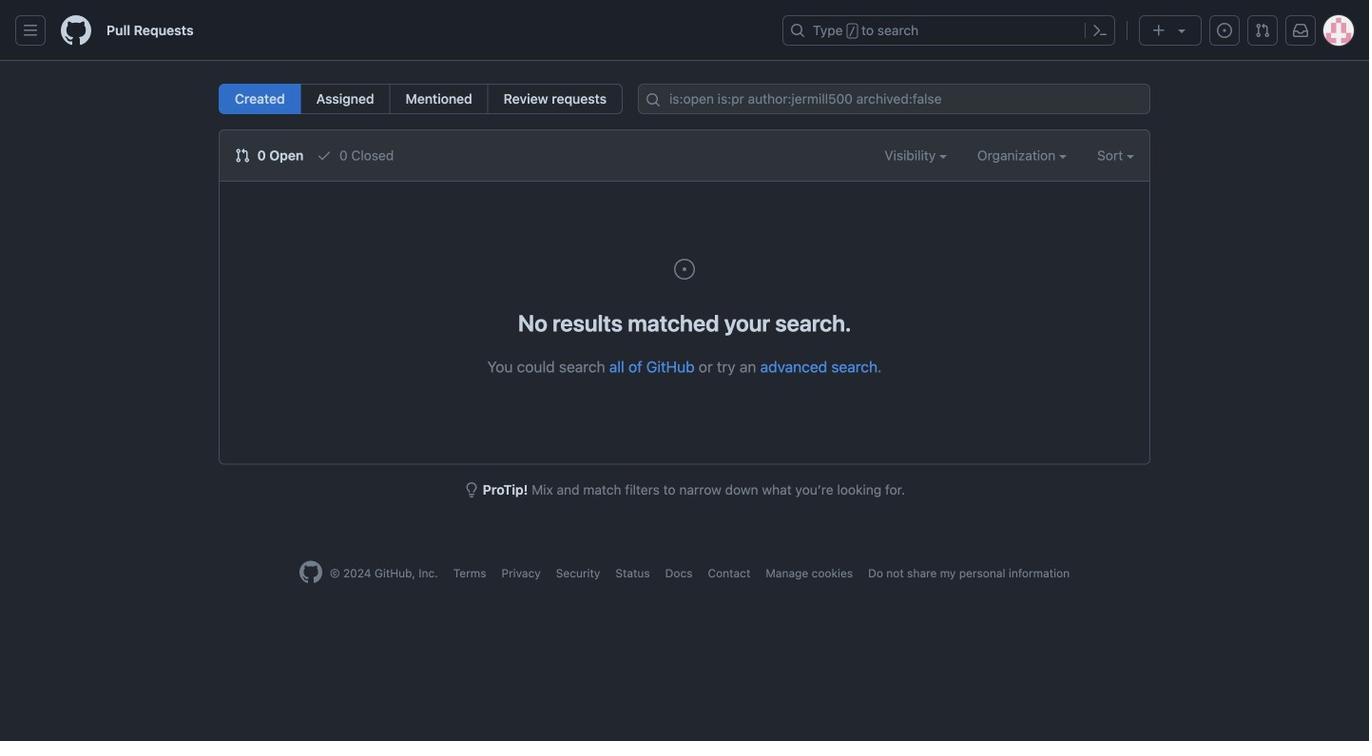 Task type: describe. For each thing, give the bounding box(es) containing it.
issue opened image
[[1218, 23, 1233, 38]]

git pull request image
[[1256, 23, 1271, 38]]

plus image
[[1152, 23, 1167, 38]]

triangle down image
[[1175, 23, 1190, 38]]

homepage image
[[61, 15, 91, 46]]

check image
[[317, 148, 332, 163]]

issue opened image
[[674, 258, 696, 281]]

command palette image
[[1093, 23, 1108, 38]]

git pull request image
[[235, 148, 250, 163]]



Task type: vqa. For each thing, say whether or not it's contained in the screenshot.
the light bulb image
yes



Task type: locate. For each thing, give the bounding box(es) containing it.
light bulb image
[[464, 482, 479, 498]]

homepage image
[[300, 561, 322, 584]]

pull requests element
[[219, 84, 623, 114]]

Issues search field
[[638, 84, 1151, 114]]

search image
[[646, 92, 661, 107]]

Search all issues text field
[[638, 84, 1151, 114]]

notifications image
[[1294, 23, 1309, 38]]



